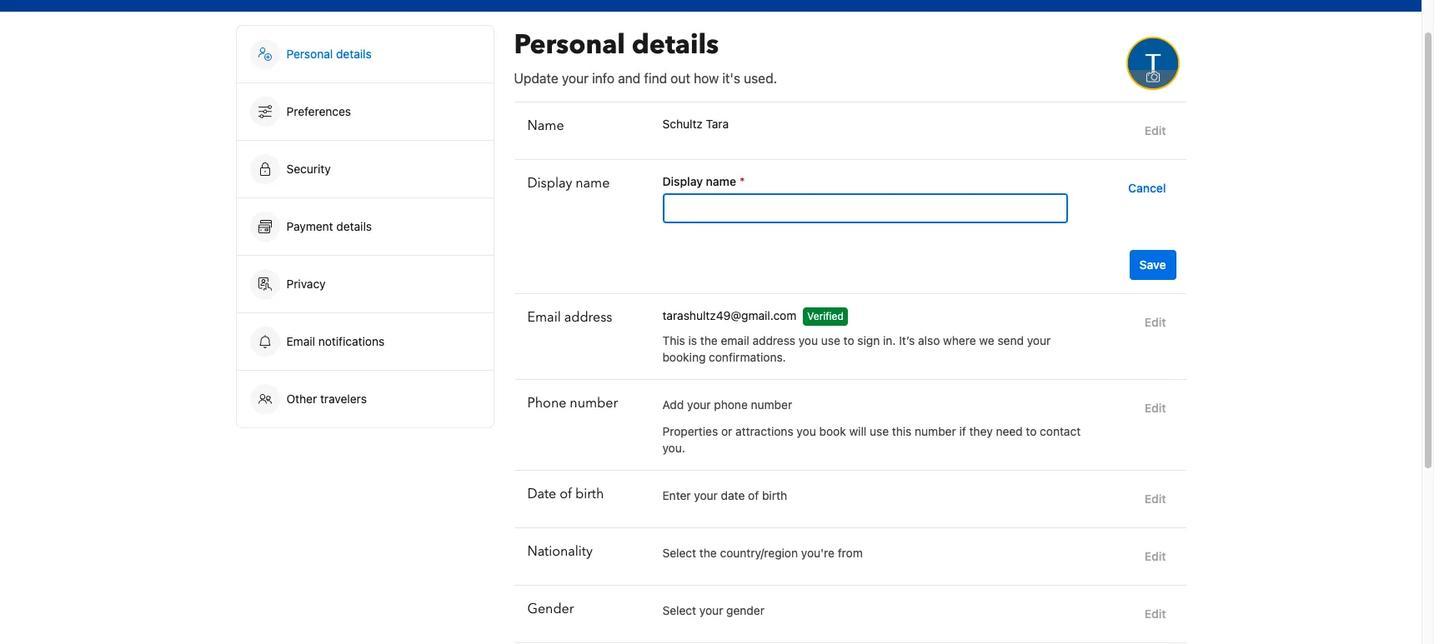 Task type: vqa. For each thing, say whether or not it's contained in the screenshot.
fourth Edit
yes



Task type: describe. For each thing, give the bounding box(es) containing it.
add your phone number
[[663, 398, 793, 412]]

also
[[919, 334, 941, 348]]

travelers
[[320, 392, 367, 406]]

the inside this is the email address you use to sign in. it's also where we send your booking confirmations.
[[701, 334, 718, 348]]

booking
[[663, 350, 706, 365]]

display name
[[528, 174, 610, 193]]

nationality
[[528, 543, 593, 561]]

email address
[[528, 309, 613, 327]]

date
[[721, 489, 745, 503]]

edit button for nationality
[[1139, 542, 1173, 572]]

contact
[[1040, 425, 1081, 439]]

payment details link
[[237, 199, 493, 255]]

schultz tara
[[663, 117, 729, 131]]

from
[[838, 546, 863, 561]]

1 horizontal spatial number
[[751, 398, 793, 412]]

enter your date of birth
[[663, 489, 788, 503]]

0 horizontal spatial birth
[[576, 486, 604, 504]]

we
[[980, 334, 995, 348]]

confirmations.
[[709, 350, 786, 365]]

edit for email address
[[1145, 315, 1167, 330]]

use for phone number
[[870, 425, 889, 439]]

edit for name
[[1145, 123, 1167, 138]]

cancel
[[1129, 181, 1167, 195]]

select for nationality
[[663, 546, 697, 561]]

other travelers link
[[237, 371, 493, 428]]

edit for gender
[[1145, 607, 1167, 622]]

or
[[722, 425, 733, 439]]

you're
[[802, 546, 835, 561]]

select the country/region you're from
[[663, 546, 863, 561]]

details for personal details
[[336, 47, 372, 61]]

your for add your phone number
[[687, 398, 711, 412]]

need
[[996, 425, 1023, 439]]

email for email address
[[528, 309, 561, 327]]

address inside this is the email address you use to sign in. it's also where we send your booking confirmations.
[[753, 334, 796, 348]]

is
[[689, 334, 698, 348]]

personal for personal details update your info and find out how it's used.
[[514, 27, 626, 63]]

to inside "properties or attractions you book will use this number if they need to contact you."
[[1026, 425, 1037, 439]]

sign
[[858, 334, 880, 348]]

name
[[528, 117, 564, 135]]

*
[[740, 174, 745, 189]]

your for enter your date of birth
[[694, 489, 718, 503]]

this is the email address you use to sign in. it's also where we send your booking confirmations.
[[663, 334, 1051, 365]]

edit button for phone number
[[1139, 394, 1173, 424]]

you.
[[663, 441, 686, 456]]

cancel button
[[1122, 174, 1173, 204]]

personal for personal details
[[287, 47, 333, 61]]

if
[[960, 425, 967, 439]]

notifications
[[319, 335, 385, 349]]

book
[[820, 425, 846, 439]]

attractions
[[736, 425, 794, 439]]

how
[[694, 71, 719, 86]]

update
[[514, 71, 559, 86]]

find
[[644, 71, 667, 86]]

tarashultz49@gmail.com
[[663, 309, 797, 323]]

privacy link
[[237, 256, 493, 313]]

verified
[[808, 310, 844, 323]]

edit button for gender
[[1139, 600, 1173, 630]]

phone
[[714, 398, 748, 412]]

add
[[663, 398, 684, 412]]

they
[[970, 425, 993, 439]]

edit for date of birth
[[1145, 492, 1167, 506]]

this
[[893, 425, 912, 439]]

it's
[[900, 334, 915, 348]]

will
[[850, 425, 867, 439]]

number inside "properties or attractions you book will use this number if they need to contact you."
[[915, 425, 957, 439]]

0 horizontal spatial address
[[565, 309, 613, 327]]

other
[[287, 392, 317, 406]]



Task type: locate. For each thing, give the bounding box(es) containing it.
1 vertical spatial to
[[1026, 425, 1037, 439]]

0 vertical spatial select
[[663, 546, 697, 561]]

preferences
[[287, 104, 351, 118]]

2 horizontal spatial number
[[915, 425, 957, 439]]

0 horizontal spatial name
[[576, 174, 610, 193]]

personal
[[514, 27, 626, 63], [287, 47, 333, 61]]

0 vertical spatial the
[[701, 334, 718, 348]]

preferences link
[[237, 83, 493, 140]]

details for personal details update your info and find out how it's used.
[[632, 27, 719, 63]]

number up 'attractions'
[[751, 398, 793, 412]]

display for display name *
[[663, 174, 703, 189]]

1 horizontal spatial display
[[663, 174, 703, 189]]

name
[[576, 174, 610, 193], [706, 174, 737, 189]]

to right need
[[1026, 425, 1037, 439]]

region
[[514, 643, 1187, 645]]

personal up "update"
[[514, 27, 626, 63]]

1 vertical spatial email
[[287, 335, 315, 349]]

use down verified
[[822, 334, 841, 348]]

1 edit button from the top
[[1139, 116, 1173, 146]]

select left gender
[[663, 604, 697, 618]]

1 vertical spatial select
[[663, 604, 697, 618]]

4 edit from the top
[[1145, 492, 1167, 506]]

payment
[[287, 219, 333, 234]]

0 horizontal spatial personal
[[287, 47, 333, 61]]

birth
[[576, 486, 604, 504], [762, 489, 788, 503]]

to left sign
[[844, 334, 855, 348]]

of
[[560, 486, 572, 504], [748, 489, 759, 503]]

tara
[[706, 117, 729, 131]]

enter
[[663, 489, 691, 503]]

edit button for date of birth
[[1139, 485, 1173, 515]]

personal up preferences
[[287, 47, 333, 61]]

used.
[[744, 71, 778, 86]]

use inside this is the email address you use to sign in. it's also where we send your booking confirmations.
[[822, 334, 841, 348]]

1 vertical spatial use
[[870, 425, 889, 439]]

other travelers
[[287, 392, 367, 406]]

name for display name *
[[706, 174, 737, 189]]

1 horizontal spatial use
[[870, 425, 889, 439]]

0 horizontal spatial display
[[528, 174, 573, 193]]

0 horizontal spatial of
[[560, 486, 572, 504]]

email notifications
[[287, 335, 385, 349]]

display name *
[[663, 174, 745, 189]]

select
[[663, 546, 697, 561], [663, 604, 697, 618]]

1 vertical spatial you
[[797, 425, 817, 439]]

of right date
[[748, 489, 759, 503]]

1 display from the left
[[528, 174, 573, 193]]

address
[[565, 309, 613, 327], [753, 334, 796, 348]]

details up preferences link
[[336, 47, 372, 61]]

date
[[528, 486, 557, 504]]

0 horizontal spatial to
[[844, 334, 855, 348]]

privacy
[[287, 277, 326, 291]]

to
[[844, 334, 855, 348], [1026, 425, 1037, 439]]

personal details link
[[237, 26, 493, 83]]

your left info
[[562, 71, 589, 86]]

email
[[721, 334, 750, 348]]

this
[[663, 334, 686, 348]]

None field
[[663, 194, 1068, 224]]

details inside "link"
[[336, 47, 372, 61]]

the right is
[[701, 334, 718, 348]]

edit for nationality
[[1145, 550, 1167, 564]]

it's
[[723, 71, 741, 86]]

security
[[287, 162, 331, 176]]

number left if
[[915, 425, 957, 439]]

1 vertical spatial address
[[753, 334, 796, 348]]

phone number
[[528, 395, 618, 413]]

1 horizontal spatial address
[[753, 334, 796, 348]]

personal inside "link"
[[287, 47, 333, 61]]

0 horizontal spatial use
[[822, 334, 841, 348]]

select down enter
[[663, 546, 697, 561]]

0 vertical spatial use
[[822, 334, 841, 348]]

the
[[701, 334, 718, 348], [700, 546, 717, 561]]

birth right date
[[762, 489, 788, 503]]

1 vertical spatial the
[[700, 546, 717, 561]]

number
[[570, 395, 618, 413], [751, 398, 793, 412], [915, 425, 957, 439]]

save
[[1140, 258, 1167, 272]]

where
[[944, 334, 977, 348]]

email for email notifications
[[287, 335, 315, 349]]

1 select from the top
[[663, 546, 697, 561]]

number right phone
[[570, 395, 618, 413]]

6 edit button from the top
[[1139, 600, 1173, 630]]

properties or attractions you book will use this number if they need to contact you.
[[663, 425, 1081, 456]]

use right will at the right of page
[[870, 425, 889, 439]]

schultz
[[663, 117, 703, 131]]

your left date
[[694, 489, 718, 503]]

1 horizontal spatial personal
[[514, 27, 626, 63]]

details
[[632, 27, 719, 63], [336, 47, 372, 61], [336, 219, 372, 234]]

your
[[562, 71, 589, 86], [1028, 334, 1051, 348], [687, 398, 711, 412], [694, 489, 718, 503], [700, 604, 724, 618]]

display down name
[[528, 174, 573, 193]]

edit
[[1145, 123, 1167, 138], [1145, 315, 1167, 330], [1145, 401, 1167, 415], [1145, 492, 1167, 506], [1145, 550, 1167, 564], [1145, 607, 1167, 622]]

details inside 'personal details update your info and find out how it's used.'
[[632, 27, 719, 63]]

your left gender
[[700, 604, 724, 618]]

display for display name
[[528, 174, 573, 193]]

0 horizontal spatial email
[[287, 335, 315, 349]]

0 vertical spatial you
[[799, 334, 818, 348]]

of right 'date'
[[560, 486, 572, 504]]

info
[[592, 71, 615, 86]]

2 display from the left
[[663, 174, 703, 189]]

you
[[799, 334, 818, 348], [797, 425, 817, 439]]

edit button for name
[[1139, 116, 1173, 146]]

your inside this is the email address you use to sign in. it's also where we send your booking confirmations.
[[1028, 334, 1051, 348]]

display down schultz
[[663, 174, 703, 189]]

1 horizontal spatial name
[[706, 174, 737, 189]]

send
[[998, 334, 1024, 348]]

personal details
[[287, 47, 372, 61]]

personal inside 'personal details update your info and find out how it's used.'
[[514, 27, 626, 63]]

personal details update your info and find out how it's used.
[[514, 27, 778, 86]]

use inside "properties or attractions you book will use this number if they need to contact you."
[[870, 425, 889, 439]]

you down verified
[[799, 334, 818, 348]]

country/region
[[720, 546, 798, 561]]

2 edit button from the top
[[1139, 308, 1173, 338]]

1 horizontal spatial to
[[1026, 425, 1037, 439]]

date of birth
[[528, 486, 604, 504]]

5 edit button from the top
[[1139, 542, 1173, 572]]

1 horizontal spatial email
[[528, 309, 561, 327]]

phone
[[528, 395, 567, 413]]

use
[[822, 334, 841, 348], [870, 425, 889, 439]]

and
[[618, 71, 641, 86]]

name for display name
[[576, 174, 610, 193]]

use for email address
[[822, 334, 841, 348]]

0 vertical spatial address
[[565, 309, 613, 327]]

edit button for email address
[[1139, 308, 1173, 338]]

2 select from the top
[[663, 604, 697, 618]]

your right send
[[1028, 334, 1051, 348]]

you inside this is the email address you use to sign in. it's also where we send your booking confirmations.
[[799, 334, 818, 348]]

1 edit from the top
[[1145, 123, 1167, 138]]

display
[[528, 174, 573, 193], [663, 174, 703, 189]]

birth right 'date'
[[576, 486, 604, 504]]

your inside 'personal details update your info and find out how it's used.'
[[562, 71, 589, 86]]

email notifications link
[[237, 314, 493, 370]]

security link
[[237, 141, 493, 198]]

in.
[[884, 334, 896, 348]]

you left book
[[797, 425, 817, 439]]

payment details
[[287, 219, 375, 234]]

save button
[[1130, 250, 1177, 280]]

0 vertical spatial to
[[844, 334, 855, 348]]

3 edit button from the top
[[1139, 394, 1173, 424]]

details for payment details
[[336, 219, 372, 234]]

details up out
[[632, 27, 719, 63]]

gender
[[727, 604, 765, 618]]

select for gender
[[663, 604, 697, 618]]

1 name from the left
[[576, 174, 610, 193]]

you inside "properties or attractions you book will use this number if they need to contact you."
[[797, 425, 817, 439]]

1 horizontal spatial of
[[748, 489, 759, 503]]

0 horizontal spatial number
[[570, 395, 618, 413]]

the left country/region
[[700, 546, 717, 561]]

edit button
[[1139, 116, 1173, 146], [1139, 308, 1173, 338], [1139, 394, 1173, 424], [1139, 485, 1173, 515], [1139, 542, 1173, 572], [1139, 600, 1173, 630]]

1 horizontal spatial birth
[[762, 489, 788, 503]]

your right add
[[687, 398, 711, 412]]

your for select your gender
[[700, 604, 724, 618]]

out
[[671, 71, 691, 86]]

5 edit from the top
[[1145, 550, 1167, 564]]

select your gender
[[663, 604, 765, 618]]

6 edit from the top
[[1145, 607, 1167, 622]]

2 name from the left
[[706, 174, 737, 189]]

properties
[[663, 425, 718, 439]]

4 edit button from the top
[[1139, 485, 1173, 515]]

to inside this is the email address you use to sign in. it's also where we send your booking confirmations.
[[844, 334, 855, 348]]

email
[[528, 309, 561, 327], [287, 335, 315, 349]]

0 vertical spatial email
[[528, 309, 561, 327]]

edit for phone number
[[1145, 401, 1167, 415]]

2 edit from the top
[[1145, 315, 1167, 330]]

3 edit from the top
[[1145, 401, 1167, 415]]

gender
[[528, 601, 574, 619]]

details right payment
[[336, 219, 372, 234]]



